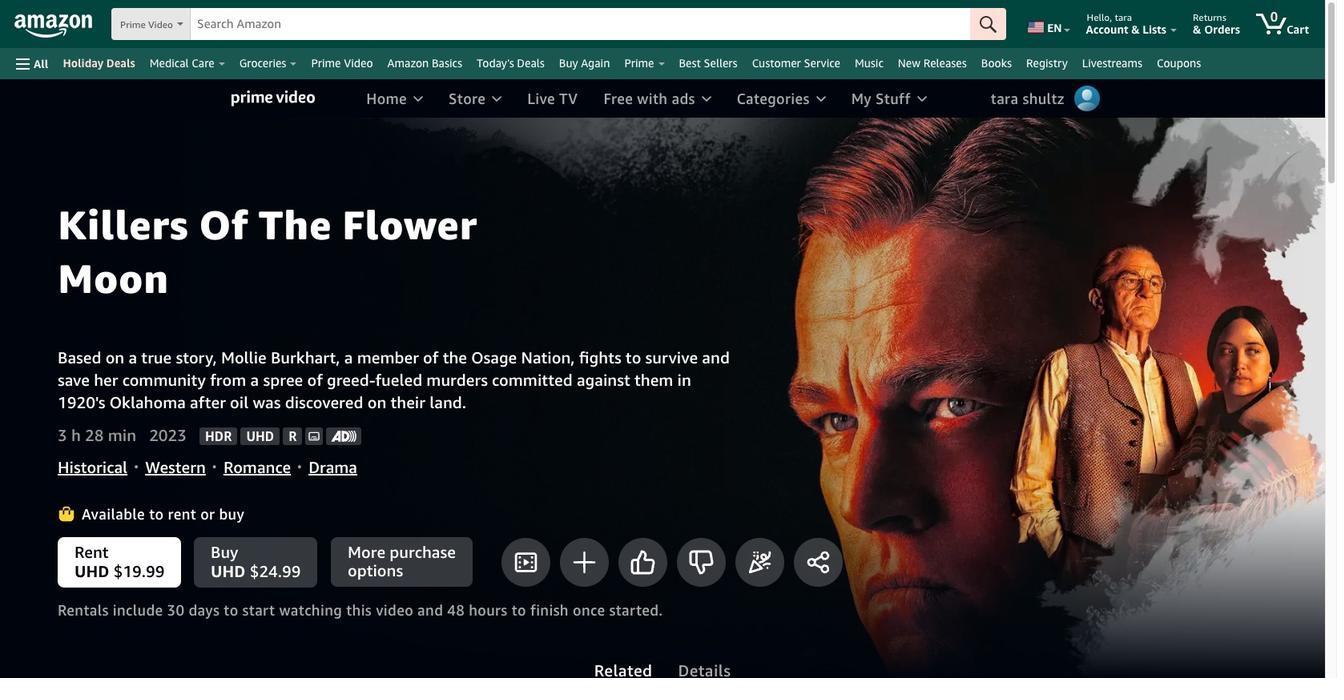 Task type: describe. For each thing, give the bounding box(es) containing it.
muted image
[[1275, 142, 1302, 168]]

48
[[448, 602, 465, 620]]

prime link
[[618, 52, 672, 75]]

runtime 3 h 28 min element
[[58, 426, 136, 447]]

0 vertical spatial on
[[106, 348, 124, 369]]

story,
[[176, 348, 217, 369]]

finish
[[531, 602, 569, 620]]

3
[[58, 426, 67, 447]]

hello, tara
[[1087, 11, 1133, 23]]

nation,
[[521, 348, 575, 369]]

historical link
[[58, 458, 128, 479]]

0 horizontal spatial a
[[129, 348, 137, 369]]

the
[[259, 200, 332, 248]]

discovered
[[285, 393, 363, 414]]

en
[[1048, 21, 1062, 34]]

h
[[71, 426, 81, 447]]

amazon image
[[14, 14, 92, 38]]

my stuff
[[852, 89, 911, 108]]

the
[[443, 348, 467, 369]]

holiday deals
[[63, 56, 135, 70]]

not for me image
[[677, 538, 726, 587]]

drama
[[309, 458, 357, 479]]

en link
[[1019, 4, 1078, 44]]

customer service
[[752, 56, 841, 70]]

min
[[108, 426, 136, 447]]

medical
[[150, 56, 189, 70]]

burkhart,
[[271, 348, 340, 369]]

free with ads
[[604, 89, 696, 108]]

2 · from the left
[[212, 457, 217, 475]]

& for returns
[[1194, 22, 1202, 36]]

buy
[[219, 505, 245, 524]]

released 2023 element
[[149, 426, 187, 447]]

Search Amazon text field
[[191, 9, 971, 39]]

livestreams
[[1083, 56, 1143, 70]]

new
[[898, 56, 921, 70]]

my stuff link
[[839, 79, 940, 118]]

them
[[635, 371, 674, 391]]

coupons
[[1157, 56, 1202, 70]]

navigation navigation
[[0, 0, 1326, 79]]

prime video image
[[232, 91, 315, 106]]

new releases
[[898, 56, 967, 70]]

basics
[[432, 56, 462, 70]]

1920's
[[58, 393, 105, 414]]

hours
[[469, 602, 508, 620]]

all
[[34, 57, 48, 70]]

deals for holiday deals
[[106, 56, 135, 70]]

livestreams link
[[1076, 52, 1150, 75]]

killers
[[58, 200, 189, 248]]

all button
[[9, 48, 56, 79]]

amazon
[[388, 56, 429, 70]]

2 horizontal spatial uhd
[[246, 429, 274, 445]]

30
[[167, 602, 185, 620]]

uhd for buy
[[211, 562, 246, 581]]

2 horizontal spatial a
[[345, 348, 353, 369]]

1 vertical spatial and
[[418, 602, 443, 620]]

holiday
[[63, 56, 104, 70]]

lists
[[1143, 22, 1167, 36]]

tv
[[559, 89, 578, 108]]

flower
[[342, 200, 477, 248]]

and inside based on a true story, mollie burkhart, a member of the osage nation, fights to survive and save her community from a spree of greed-fueled murders committed against them in 1920's oklahoma after oil was discovered on their land.
[[702, 348, 730, 369]]

to left rent
[[149, 505, 164, 524]]

1 vertical spatial prime video
[[311, 56, 373, 70]]

today's deals link
[[470, 52, 552, 75]]

customer service link
[[745, 52, 848, 75]]

medical care link
[[142, 52, 232, 75]]

buy for buy again
[[559, 56, 578, 70]]

to inside based on a true story, mollie burkhart, a member of the osage nation, fights to survive and save her community from a spree of greed-fueled murders committed against them in 1920's oklahoma after oil was discovered on their land.
[[626, 348, 641, 369]]

buy again
[[559, 56, 610, 70]]

3 · from the left
[[297, 457, 302, 475]]

from
[[210, 371, 246, 391]]

hdr
[[205, 429, 232, 445]]

subtitles image
[[306, 428, 323, 446]]

groceries
[[239, 56, 286, 70]]

buy uhd $24.99
[[211, 542, 301, 582]]

oklahoma
[[110, 393, 186, 414]]

buy again link
[[552, 52, 618, 75]]

orders
[[1205, 22, 1241, 36]]

best sellers
[[679, 56, 738, 70]]

true
[[141, 348, 172, 369]]

based on a true story, mollie burkhart, a member of the osage nation, fights to survive and save her community from a spree of greed-fueled murders committed against them in 1920's oklahoma after oil was discovered on their land.
[[58, 348, 730, 414]]

include
[[113, 602, 163, 620]]

groceries link
[[232, 52, 304, 75]]

against
[[577, 371, 631, 391]]

trailer image
[[513, 549, 539, 576]]

was
[[253, 393, 281, 414]]

2 horizontal spatial prime
[[625, 56, 654, 70]]

spree
[[263, 371, 303, 391]]

1 horizontal spatial a
[[251, 371, 259, 391]]

romance link
[[224, 458, 291, 479]]

member
[[357, 348, 419, 369]]

deals for today's deals
[[517, 56, 545, 70]]

1 vertical spatial of
[[307, 371, 323, 391]]

subtitles image
[[308, 430, 321, 443]]

more
[[348, 543, 386, 564]]

store link
[[436, 79, 515, 118]]

survive
[[646, 348, 698, 369]]

options
[[348, 561, 403, 582]]

or
[[201, 505, 215, 524]]

1 horizontal spatial prime
[[311, 56, 341, 70]]

today's
[[477, 56, 514, 70]]



Task type: vqa. For each thing, say whether or not it's contained in the screenshot.
Glassware inside the Tebery 4 Pack Pink Glass Wine Goblet Vintage, 10oz Colored Beverage Stemmed Glass Cups, Embossed Design Glassware Set for Water, Juice, Wine,Beer and Cocktails
no



Task type: locate. For each thing, give the bounding box(es) containing it.
hello,
[[1087, 11, 1113, 23]]

days
[[189, 602, 220, 620]]

community
[[122, 371, 206, 391]]

video
[[376, 602, 414, 620]]

oil
[[230, 393, 249, 414]]

romance
[[224, 458, 291, 479]]

prime
[[120, 18, 146, 30], [311, 56, 341, 70], [625, 56, 654, 70]]

audio description image
[[329, 430, 359, 443]]

books
[[982, 56, 1012, 70]]

and right survive
[[702, 348, 730, 369]]

of left the
[[423, 348, 439, 369]]

prime up holiday deals
[[120, 18, 146, 30]]

0 horizontal spatial video
[[148, 18, 173, 30]]

watch party image
[[747, 549, 773, 576]]

uhd up days
[[211, 562, 246, 581]]

0 horizontal spatial &
[[1132, 22, 1140, 36]]

killers of the flower moon
[[58, 200, 477, 302]]

based
[[58, 348, 101, 369]]

0 horizontal spatial of
[[307, 371, 323, 391]]

fights
[[579, 348, 622, 369]]

start
[[243, 602, 275, 620]]

fueled
[[376, 371, 422, 391]]

$19.99
[[114, 562, 165, 582]]

holiday deals link
[[56, 52, 142, 75]]

none submit inside "prime video" search box
[[971, 8, 1007, 40]]

2 deals from the left
[[517, 56, 545, 70]]

releases
[[924, 56, 967, 70]]

coupons link
[[1150, 52, 1209, 75]]

free
[[604, 89, 633, 108]]

moon
[[58, 254, 169, 302]]

her
[[94, 371, 118, 391]]

$24.99
[[250, 562, 301, 582]]

1 horizontal spatial video
[[344, 56, 373, 70]]

deals right today's
[[517, 56, 545, 70]]

· down min
[[134, 457, 139, 475]]

audio description image
[[326, 428, 361, 446]]

prime video link
[[304, 52, 380, 75]]

0 horizontal spatial on
[[106, 348, 124, 369]]

& for account
[[1132, 22, 1140, 36]]

1 horizontal spatial prime video
[[311, 56, 373, 70]]

2 & from the left
[[1194, 22, 1202, 36]]

western link
[[145, 458, 206, 479]]

0 vertical spatial video
[[148, 18, 173, 30]]

registry
[[1027, 56, 1068, 70]]

their
[[391, 393, 426, 414]]

uhd-badge element
[[241, 428, 280, 446]]

add image
[[571, 549, 598, 576]]

committed
[[492, 371, 573, 391]]

and
[[702, 348, 730, 369], [418, 602, 443, 620]]

prime video inside search box
[[120, 18, 173, 30]]

rentals include 30 days to start watching this video and 48 hours to finish once started.
[[58, 602, 663, 620]]

2 horizontal spatial ·
[[297, 457, 302, 475]]

a up greed-
[[345, 348, 353, 369]]

uhd up romance
[[246, 429, 274, 445]]

drama link
[[309, 458, 357, 479]]

0 horizontal spatial and
[[418, 602, 443, 620]]

returns & orders
[[1194, 11, 1241, 36]]

1 vertical spatial video
[[344, 56, 373, 70]]

amazon basics
[[388, 56, 462, 70]]

registry link
[[1020, 52, 1076, 75]]

to right days
[[224, 602, 238, 620]]

save
[[58, 371, 90, 391]]

0 horizontal spatial ·
[[134, 457, 139, 475]]

3 h 28 min
[[58, 426, 136, 447]]

video up "home"
[[344, 56, 373, 70]]

best
[[679, 56, 701, 70]]

1 horizontal spatial and
[[702, 348, 730, 369]]

1 deals from the left
[[106, 56, 135, 70]]

1 horizontal spatial buy
[[559, 56, 578, 70]]

and left 48
[[418, 602, 443, 620]]

prime video up "home"
[[311, 56, 373, 70]]

prime right groceries 'link'
[[311, 56, 341, 70]]

music link
[[848, 52, 891, 75]]

uhd
[[246, 429, 274, 445], [75, 562, 109, 581], [211, 562, 246, 581]]

& inside returns & orders
[[1194, 22, 1202, 36]]

on left their
[[368, 393, 387, 414]]

uhd inside buy uhd $24.99
[[211, 562, 246, 581]]

cart
[[1287, 22, 1310, 36]]

1 & from the left
[[1132, 22, 1140, 36]]

buy left again
[[559, 56, 578, 70]]

osage
[[471, 348, 517, 369]]

1 horizontal spatial uhd
[[211, 562, 246, 581]]

0 vertical spatial buy
[[559, 56, 578, 70]]

uhd inside rent uhd $19.99
[[75, 562, 109, 581]]

stuff
[[876, 89, 911, 108]]

to up them
[[626, 348, 641, 369]]

home
[[366, 89, 407, 108]]

uhd up the rentals
[[75, 562, 109, 581]]

ads
[[672, 89, 696, 108]]

0 horizontal spatial prime video
[[120, 18, 173, 30]]

more purchase options
[[348, 543, 456, 582]]

to
[[626, 348, 641, 369], [149, 505, 164, 524], [224, 602, 238, 620], [512, 602, 527, 620]]

hdr-badge element
[[200, 428, 238, 446]]

buy
[[559, 56, 578, 70], [211, 542, 239, 563]]

returns
[[1194, 11, 1227, 23]]

this
[[346, 602, 372, 620]]

0 horizontal spatial deals
[[106, 56, 135, 70]]

video inside search box
[[148, 18, 173, 30]]

2023
[[149, 426, 187, 447]]

video up medical
[[148, 18, 173, 30]]

prime video up medical
[[120, 18, 173, 30]]

store filled image
[[58, 506, 75, 523]]

buy for buy uhd $24.99
[[211, 542, 239, 563]]

rent
[[75, 542, 109, 563]]

1 horizontal spatial of
[[423, 348, 439, 369]]

& left orders
[[1194, 22, 1202, 36]]

amazon basics link
[[380, 52, 470, 75]]

customer
[[752, 56, 801, 70]]

live
[[528, 89, 555, 108]]

uhd for rent
[[75, 562, 109, 581]]

rent uhd $19.99
[[75, 542, 165, 582]]

historical · western · romance · drama
[[58, 457, 357, 479]]

a down 'mollie'
[[251, 371, 259, 391]]

historical
[[58, 458, 128, 479]]

1 horizontal spatial ·
[[212, 457, 217, 475]]

0 vertical spatial prime video
[[120, 18, 173, 30]]

1 horizontal spatial &
[[1194, 22, 1202, 36]]

free with ads link
[[591, 79, 724, 118]]

· down hdr at the left of the page
[[212, 457, 217, 475]]

0 horizontal spatial prime
[[120, 18, 146, 30]]

murders
[[427, 371, 488, 391]]

1 vertical spatial on
[[368, 393, 387, 414]]

on up her
[[106, 348, 124, 369]]

buy inside navigation navigation
[[559, 56, 578, 70]]

· down r text field
[[297, 457, 302, 475]]

& left the lists
[[1132, 22, 1140, 36]]

medical care
[[150, 56, 215, 70]]

store
[[449, 89, 486, 108]]

Prime Video search field
[[111, 8, 1007, 42]]

account & lists
[[1086, 22, 1167, 36]]

available
[[82, 505, 145, 524]]

28
[[85, 426, 104, 447]]

like image
[[619, 538, 668, 587]]

to left finish
[[512, 602, 527, 620]]

None submit
[[971, 8, 1007, 40]]

1 horizontal spatial on
[[368, 393, 387, 414]]

1 horizontal spatial deals
[[517, 56, 545, 70]]

western
[[145, 458, 206, 479]]

categories link
[[724, 79, 839, 118]]

share android image
[[805, 549, 832, 576]]

0
[[1271, 9, 1279, 25]]

r
[[289, 429, 297, 445]]

service
[[804, 56, 841, 70]]

my
[[852, 89, 872, 108]]

again
[[581, 56, 610, 70]]

of
[[423, 348, 439, 369], [307, 371, 323, 391]]

started.
[[610, 602, 663, 620]]

1 · from the left
[[134, 457, 139, 475]]

·
[[134, 457, 139, 475], [212, 457, 217, 475], [297, 457, 302, 475]]

mollie
[[221, 348, 267, 369]]

of up discovered
[[307, 371, 323, 391]]

0 vertical spatial and
[[702, 348, 730, 369]]

0 horizontal spatial buy
[[211, 542, 239, 563]]

&
[[1132, 22, 1140, 36], [1194, 22, 1202, 36]]

1 vertical spatial buy
[[211, 542, 239, 563]]

once
[[573, 602, 605, 620]]

prime up free with ads
[[625, 56, 654, 70]]

R (Restricted) text field
[[283, 428, 302, 446]]

buy inside buy uhd $24.99
[[211, 542, 239, 563]]

0 horizontal spatial uhd
[[75, 562, 109, 581]]

0 vertical spatial of
[[423, 348, 439, 369]]

a
[[129, 348, 137, 369], [345, 348, 353, 369], [251, 371, 259, 391]]

buy down buy
[[211, 542, 239, 563]]

deals right holiday
[[106, 56, 135, 70]]

prime inside search box
[[120, 18, 146, 30]]

a left true
[[129, 348, 137, 369]]



